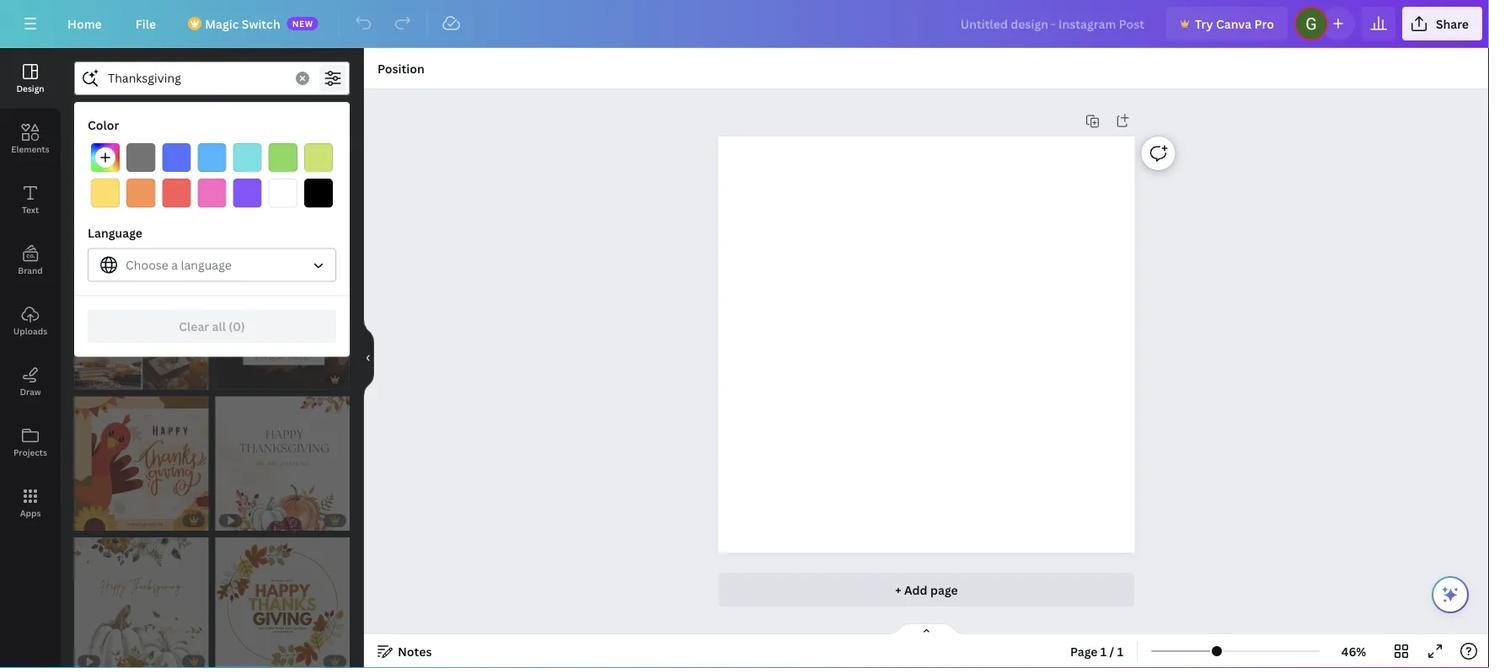 Task type: locate. For each thing, give the bounding box(es) containing it.
home
[[67, 16, 102, 32]]

design button
[[0, 48, 61, 109]]

/
[[1110, 644, 1115, 660]]

neutral organic shapes illustrated fall giveaway instagram post image
[[215, 114, 350, 249]]

add a new color image
[[91, 143, 120, 172]]

2 1 from the left
[[1118, 644, 1124, 660]]

choose a language
[[126, 257, 232, 273]]

Lime button
[[304, 143, 333, 172]]

+ add page
[[896, 582, 959, 598]]

1 right the /
[[1118, 644, 1124, 660]]

language
[[88, 225, 142, 241]]

add
[[905, 582, 928, 598]]

text
[[22, 204, 39, 215]]

0 vertical spatial happy thanksgiving instagram post group
[[215, 397, 350, 531]]

show pages image
[[887, 623, 968, 637]]

0 horizontal spatial 1
[[1101, 644, 1107, 660]]

White button
[[269, 179, 298, 208]]

Turquoise blue button
[[233, 143, 262, 172]]

canva
[[1217, 16, 1252, 32]]

Use 5+ words to describe... search field
[[108, 62, 286, 94]]

page
[[931, 582, 959, 598]]

Coral red button
[[162, 179, 191, 208]]

notes
[[398, 644, 432, 660]]

hide image
[[363, 318, 374, 399]]

Design title text field
[[947, 7, 1160, 40]]

draw
[[20, 386, 41, 398]]

Grass green button
[[269, 143, 298, 172]]

text button
[[0, 169, 61, 230]]

try
[[1196, 16, 1214, 32]]

file
[[136, 16, 156, 32]]

1 1 from the left
[[1101, 644, 1107, 660]]

file button
[[122, 7, 170, 40]]

canva assistant image
[[1441, 585, 1461, 605]]

pink image
[[198, 179, 226, 208], [198, 179, 226, 208]]

1 horizontal spatial 1
[[1118, 644, 1124, 660]]

1
[[1101, 644, 1107, 660], [1118, 644, 1124, 660]]

coral red image
[[162, 179, 191, 208]]

switch
[[242, 16, 281, 32]]

white and grey modern thanksgiving instagram post image
[[74, 114, 209, 249]]

new
[[292, 18, 313, 29]]

orange brown illustrative happy thanksgiving instagram post group
[[74, 397, 209, 531]]

position button
[[371, 55, 431, 82]]

1 left the /
[[1101, 644, 1107, 660]]

black image
[[304, 179, 333, 208], [304, 179, 333, 208]]

#737373 image
[[127, 143, 155, 172]]

light blue image
[[198, 143, 226, 172], [198, 143, 226, 172]]

purple image
[[233, 179, 262, 208]]

white image
[[269, 179, 298, 208], [269, 179, 298, 208]]

grass green image
[[269, 143, 298, 172]]

apps
[[20, 508, 41, 519]]

share button
[[1403, 7, 1483, 40]]

(0)
[[229, 319, 245, 335]]

orange image
[[127, 179, 155, 208], [127, 179, 155, 208]]

clear
[[179, 319, 209, 335]]

side panel tab list
[[0, 48, 61, 534]]

share
[[1437, 16, 1470, 32]]

apps button
[[0, 473, 61, 534]]

design
[[16, 83, 44, 94]]

Black button
[[304, 179, 333, 208]]

Purple button
[[233, 179, 262, 208]]

clear all (0) button
[[88, 310, 336, 343]]

magic switch
[[205, 16, 281, 32]]

0 horizontal spatial happy thanksgiving instagram post group
[[74, 538, 209, 669]]

#737373 button
[[127, 143, 155, 172]]

1 vertical spatial happy thanksgiving instagram post group
[[74, 538, 209, 669]]

Royal blue button
[[162, 143, 191, 172]]

color option group
[[88, 140, 336, 211]]

elements
[[11, 143, 50, 155]]

turquoise blue image
[[233, 143, 262, 172], [233, 143, 262, 172]]

magic
[[205, 16, 239, 32]]

happy thanksgiving instagram post group
[[215, 397, 350, 531], [74, 538, 209, 669]]

templates button
[[74, 102, 224, 134]]

yellow image
[[91, 179, 120, 208], [91, 179, 120, 208]]



Task type: describe. For each thing, give the bounding box(es) containing it.
position
[[378, 60, 425, 76]]

projects
[[13, 447, 47, 458]]

coral red image
[[162, 179, 191, 208]]

try canva pro
[[1196, 16, 1275, 32]]

uploads button
[[0, 291, 61, 352]]

all
[[212, 319, 226, 335]]

#737373 image
[[127, 143, 155, 172]]

draw button
[[0, 352, 61, 412]]

main menu bar
[[0, 0, 1490, 48]]

clear all (0)
[[179, 319, 245, 335]]

brown natural hello fall instagram post group
[[215, 255, 350, 390]]

orange illustrated happy thanksgiving instagram post group
[[215, 538, 350, 669]]

try canva pro button
[[1167, 7, 1288, 40]]

orange illustrated happy thanksgiving instagram post image
[[215, 538, 350, 669]]

elements button
[[0, 109, 61, 169]]

templates
[[119, 110, 179, 126]]

46%
[[1342, 644, 1367, 660]]

Language button
[[88, 248, 336, 282]]

brand
[[18, 265, 43, 276]]

royal blue image
[[162, 143, 191, 172]]

Pink button
[[198, 179, 226, 208]]

purple image
[[233, 179, 262, 208]]

Yellow button
[[91, 179, 120, 208]]

brown orange fall collage instagram post image
[[74, 255, 209, 390]]

choose
[[126, 257, 168, 273]]

pro
[[1255, 16, 1275, 32]]

projects button
[[0, 412, 61, 473]]

+ add page button
[[719, 573, 1135, 607]]

brand button
[[0, 230, 61, 291]]

brown natural hello fall instagram post image
[[215, 255, 350, 390]]

language
[[181, 257, 232, 273]]

Light blue button
[[198, 143, 226, 172]]

lime image
[[304, 143, 333, 172]]

Orange button
[[127, 179, 155, 208]]

a
[[171, 257, 178, 273]]

1 horizontal spatial happy thanksgiving instagram post group
[[215, 397, 350, 531]]

add a new color image
[[91, 143, 120, 172]]

page 1 / 1
[[1071, 644, 1124, 660]]

uploads
[[13, 325, 47, 337]]

46% button
[[1327, 638, 1382, 665]]

page
[[1071, 644, 1098, 660]]

notes button
[[371, 638, 439, 665]]

grass green image
[[269, 143, 298, 172]]

lime image
[[304, 143, 333, 172]]

+
[[896, 582, 902, 598]]

royal blue image
[[162, 143, 191, 172]]

home link
[[54, 7, 115, 40]]

orange brown illustrative happy thanksgiving instagram post image
[[74, 397, 209, 531]]

color
[[88, 117, 119, 133]]



Task type: vqa. For each thing, say whether or not it's contained in the screenshot.
the Clear all (0)
yes



